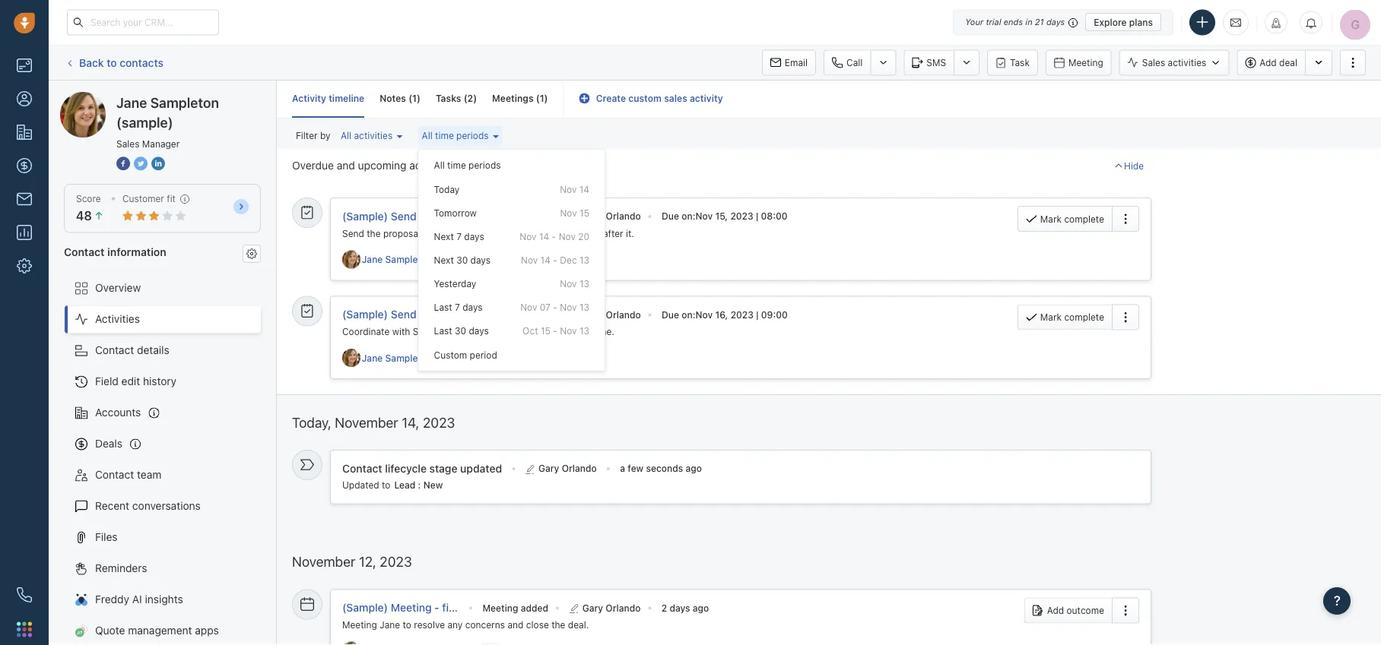 Task type: locate. For each thing, give the bounding box(es) containing it.
1 ) from the left
[[417, 93, 421, 104]]

1 vertical spatial activities
[[354, 131, 393, 141]]

complete
[[1065, 214, 1105, 225], [1065, 312, 1105, 323]]

2 next from the top
[[434, 255, 454, 266]]

: for (sample) send the pricing quote
[[693, 310, 696, 320]]

0 horizontal spatial 1
[[412, 93, 417, 104]]

for
[[440, 326, 452, 337]]

0 horizontal spatial )
[[417, 93, 421, 104]]

2 horizontal spatial (
[[536, 93, 540, 104]]

1 for notes ( 1 )
[[412, 93, 417, 104]]

30
[[457, 255, 468, 266], [455, 326, 466, 337]]

phone image
[[17, 588, 32, 603]]

| left '08:00'
[[756, 211, 759, 222]]

any
[[448, 620, 463, 631]]

1 vertical spatial 7
[[455, 302, 460, 313]]

1 vertical spatial 14
[[539, 231, 549, 242]]

upcoming
[[483, 310, 528, 320]]

( for meetings
[[536, 93, 540, 104]]

0 vertical spatial 30
[[457, 255, 468, 266]]

contact down activities
[[95, 344, 134, 357]]

due for quote
[[662, 310, 679, 320]]

1 (sample) from the top
[[342, 210, 388, 223]]

1 vertical spatial next
[[434, 255, 454, 266]]

2 mark complete from the top
[[1041, 312, 1105, 323]]

in
[[1026, 17, 1033, 27]]

customer
[[122, 194, 164, 204]]

next down (sample) send the proposal document link
[[434, 231, 454, 242]]

back to contacts
[[79, 56, 164, 69]]

13 for nov 14 - dec 13
[[580, 255, 590, 266]]

linkedin circled image
[[151, 155, 165, 172]]

contact up updated
[[342, 463, 382, 475]]

contact for contact details
[[95, 344, 134, 357]]

1 horizontal spatial 15
[[580, 208, 590, 218]]

document up follow
[[485, 210, 536, 223]]

1 vertical spatial 30
[[455, 326, 466, 337]]

1 | from the top
[[756, 211, 759, 222]]

due on : nov 16, 2023 | 09:00
[[662, 310, 788, 320]]

explore plans link
[[1086, 13, 1162, 31]]

2023 right 14,
[[423, 415, 455, 431]]

0 horizontal spatial add
[[1047, 606, 1064, 616]]

mark complete button for (sample) send the pricing quote
[[1018, 305, 1112, 331]]

the
[[419, 210, 436, 223], [367, 228, 381, 239], [419, 309, 436, 321], [454, 326, 468, 337], [552, 620, 566, 631]]

7 up next 30 days
[[457, 231, 462, 242]]

0 vertical spatial meeting
[[1069, 57, 1104, 68]]

tomorrow
[[434, 208, 477, 218]]

0 horizontal spatial meeting
[[342, 620, 377, 631]]

2 1 from the left
[[540, 93, 544, 104]]

nov right follow
[[520, 231, 537, 242]]

pricing up 'period'
[[471, 326, 500, 337]]

) for meetings ( 1 )
[[544, 93, 548, 104]]

send inside (sample) send the pricing quote link
[[391, 309, 417, 321]]

management
[[128, 625, 192, 638]]

activity timeline
[[292, 93, 365, 104]]

0 vertical spatial due
[[662, 211, 679, 222]]

all
[[341, 131, 352, 141], [422, 131, 433, 141], [434, 160, 445, 171]]

1 horizontal spatial with
[[529, 228, 547, 239]]

) right notes
[[417, 93, 421, 104]]

nov 14 - dec 13
[[521, 255, 590, 266]]

freshworks switcher image
[[17, 622, 32, 638]]

on left 15,
[[682, 211, 693, 222]]

mark complete
[[1041, 214, 1105, 225], [1041, 312, 1105, 323]]

1 horizontal spatial meeting
[[483, 603, 518, 614]]

15 for nov
[[580, 208, 590, 218]]

activities
[[1168, 57, 1207, 68], [354, 131, 393, 141], [410, 159, 453, 172]]

0 vertical spatial last
[[434, 302, 452, 313]]

7 down yesterday
[[455, 302, 460, 313]]

13 right the "dec"
[[580, 255, 590, 266]]

14 for nov 14
[[579, 184, 590, 195]]

to left "lead"
[[382, 480, 391, 491]]

15
[[580, 208, 590, 218], [541, 326, 551, 337]]

contact for contact information
[[64, 246, 105, 258]]

15 right oct
[[541, 326, 551, 337]]

it
[[572, 326, 578, 337]]

2 vertical spatial activities
[[410, 159, 453, 172]]

jane
[[91, 92, 114, 104], [116, 94, 147, 111], [362, 254, 383, 265], [362, 353, 383, 364], [380, 620, 400, 631]]

gary right updated
[[539, 464, 559, 474]]

2 vertical spatial send
[[391, 309, 417, 321]]

1 horizontal spatial (
[[464, 93, 468, 104]]

mark for (sample) send the proposal document
[[1041, 214, 1062, 225]]

on for (sample) send the proposal document
[[682, 211, 693, 222]]

2023
[[731, 211, 754, 222], [731, 310, 754, 320], [423, 415, 455, 431], [380, 554, 412, 570]]

1 1 from the left
[[412, 93, 417, 104]]

1 vertical spatial periods
[[469, 160, 501, 171]]

contacts
[[120, 56, 164, 69]]

0 vertical spatial complete
[[1065, 214, 1105, 225]]

2 last from the top
[[434, 326, 452, 337]]

tasks
[[436, 93, 461, 104]]

1 due from the top
[[662, 211, 679, 222]]

14 left the this
[[539, 231, 549, 242]]

the down today
[[419, 210, 436, 223]]

due on : nov 15, 2023 | 08:00
[[662, 211, 788, 222]]

custom
[[629, 93, 662, 104]]

- right 07
[[553, 302, 558, 313]]

sales down plans
[[1142, 57, 1166, 68]]

to right back
[[107, 56, 117, 69]]

2 horizontal spatial all
[[434, 160, 445, 171]]

updated
[[342, 480, 379, 491]]

quote management apps
[[95, 625, 219, 638]]

(sample) send the proposal document link
[[342, 210, 536, 223]]

2 on from the top
[[682, 310, 693, 320]]

15 up contact
[[580, 208, 590, 218]]

due
[[662, 211, 679, 222], [662, 310, 679, 320]]

1 horizontal spatial sales
[[1142, 57, 1166, 68]]

to left resolve
[[403, 620, 411, 631]]

0 vertical spatial 2
[[468, 93, 473, 104]]

deal
[[1280, 57, 1298, 68]]

| for document
[[756, 211, 759, 222]]

gary up contact
[[583, 211, 604, 222]]

activities for sales activities
[[1168, 57, 1207, 68]]

- left the "dec"
[[553, 255, 558, 266]]

( for notes
[[409, 93, 412, 104]]

13
[[580, 255, 590, 266], [580, 279, 590, 289], [580, 302, 590, 313], [580, 326, 590, 337]]

orlando up jane.
[[606, 310, 641, 320]]

2 mark complete button from the top
[[1018, 305, 1112, 331]]

send inside (sample) send the proposal document link
[[391, 210, 417, 223]]

0 vertical spatial add
[[1260, 57, 1277, 68]]

sales
[[1142, 57, 1166, 68], [116, 138, 140, 149]]

0 vertical spatial all time periods
[[422, 131, 489, 141]]

activities for all activities
[[354, 131, 393, 141]]

due left 16,
[[662, 310, 679, 320]]

edit
[[121, 375, 140, 388]]

) for tasks ( 2 )
[[473, 93, 477, 104]]

0 vertical spatial document
[[485, 210, 536, 223]]

all time periods down the all time periods dropdown button
[[434, 160, 501, 171]]

1 vertical spatial last
[[434, 326, 452, 337]]

complete for (sample) send the pricing quote
[[1065, 312, 1105, 323]]

due left 15,
[[662, 211, 679, 222]]

1 vertical spatial |
[[756, 310, 759, 320]]

proposal down (sample) send the proposal document link
[[383, 228, 421, 239]]

add for add deal
[[1260, 57, 1277, 68]]

today
[[434, 184, 460, 195]]

0 vertical spatial mark complete
[[1041, 214, 1105, 225]]

document
[[485, 210, 536, 223], [423, 228, 467, 239]]

next 7 days
[[434, 231, 484, 242]]

1 vertical spatial add
[[1047, 606, 1064, 616]]

2 vertical spatial meeting
[[342, 620, 377, 631]]

1 vertical spatial +1
[[485, 353, 495, 364]]

| left 09:00
[[756, 310, 759, 320]]

orlando up it.
[[606, 211, 641, 222]]

on
[[682, 211, 693, 222], [682, 310, 693, 320]]

+1 down send the proposal document and follow up with this contact after it.
[[485, 255, 495, 265]]

send
[[549, 326, 569, 337]]

add
[[1260, 57, 1277, 68], [1047, 606, 1064, 616]]

) right the tasks
[[473, 93, 477, 104]]

deals
[[95, 438, 122, 450]]

(sample) inside (sample) send the pricing quote link
[[342, 309, 388, 321]]

time inside dropdown button
[[435, 131, 454, 141]]

the up the steve
[[419, 309, 436, 321]]

0 horizontal spatial 2
[[468, 93, 473, 104]]

send
[[391, 210, 417, 223], [342, 228, 364, 239], [391, 309, 417, 321]]

2 jane sampleton (sample) link from the top
[[362, 352, 477, 365]]

time up today
[[447, 160, 466, 171]]

0 vertical spatial november
[[335, 415, 398, 431]]

2 complete from the top
[[1065, 312, 1105, 323]]

1 vertical spatial pricing
[[471, 326, 500, 337]]

0 horizontal spatial document
[[423, 228, 467, 239]]

1 horizontal spatial 1
[[540, 93, 544, 104]]

activities inside the all activities link
[[354, 131, 393, 141]]

1 horizontal spatial )
[[473, 93, 477, 104]]

3 ( from the left
[[536, 93, 540, 104]]

2 due from the top
[[662, 310, 679, 320]]

stage
[[430, 463, 458, 475]]

1 vertical spatial due
[[662, 310, 679, 320]]

lead
[[394, 480, 416, 491]]

quote up coordinate with steve for the pricing quote and send it to jane.
[[476, 309, 505, 321]]

filter
[[296, 131, 318, 141]]

1 horizontal spatial all
[[422, 131, 433, 141]]

a
[[620, 464, 625, 474]]

0 vertical spatial next
[[434, 231, 454, 242]]

1 mark from the top
[[1041, 214, 1062, 225]]

1 vertical spatial meeting
[[483, 603, 518, 614]]

09:00
[[761, 310, 788, 320]]

0 vertical spatial proposal
[[439, 210, 482, 223]]

1 vertical spatial mark complete button
[[1018, 305, 1112, 331]]

and left follow
[[469, 228, 485, 239]]

4 13 from the top
[[580, 326, 590, 337]]

orlando left 2 days ago
[[606, 603, 641, 614]]

outcome
[[1067, 606, 1105, 616]]

1 vertical spatial document
[[423, 228, 467, 239]]

2 mark from the top
[[1041, 312, 1062, 323]]

jane sampleton (sample) up yesterday
[[362, 254, 474, 265]]

0 horizontal spatial (
[[409, 93, 412, 104]]

gary orlando for send the proposal document and follow up with this contact after it.
[[583, 211, 641, 222]]

1 vertical spatial jane sampleton (sample) link
[[362, 352, 477, 365]]

stage change image
[[300, 458, 314, 472]]

last for last 30 days
[[434, 326, 452, 337]]

1 on from the top
[[682, 211, 693, 222]]

1 +1 from the top
[[485, 255, 495, 265]]

1 vertical spatial november
[[292, 554, 355, 570]]

(sample) up manager
[[172, 92, 215, 104]]

2 horizontal spatial meeting
[[1069, 57, 1104, 68]]

send up the steve
[[391, 309, 417, 321]]

sales up facebook circled image
[[116, 138, 140, 149]]

1 vertical spatial 15
[[541, 326, 551, 337]]

meeting down 'november 12, 2023'
[[342, 620, 377, 631]]

periods
[[457, 131, 489, 141], [469, 160, 501, 171]]

0 vertical spatial periods
[[457, 131, 489, 141]]

13 right it
[[580, 326, 590, 337]]

quote down upcoming task
[[503, 326, 527, 337]]

)
[[417, 93, 421, 104], [473, 93, 477, 104], [544, 93, 548, 104]]

last 7 days
[[434, 302, 483, 313]]

add for add outcome
[[1047, 606, 1064, 616]]

sampleton
[[117, 92, 169, 104], [150, 94, 219, 111], [385, 254, 432, 265], [385, 353, 432, 364]]

3 ) from the left
[[544, 93, 548, 104]]

1 horizontal spatial add
[[1260, 57, 1277, 68]]

(sample)
[[342, 210, 388, 223], [342, 309, 388, 321]]

orlando for coordinate with steve for the pricing quote and send it to jane.
[[606, 310, 641, 320]]

jane down contacts
[[116, 94, 147, 111]]

with left the steve
[[392, 326, 410, 337]]

0 horizontal spatial sales
[[116, 138, 140, 149]]

14 left the "dec"
[[541, 255, 551, 266]]

1 vertical spatial complete
[[1065, 312, 1105, 323]]

jane sampleton (sample) link down the steve
[[362, 352, 477, 365]]

14 for nov 14 - dec 13
[[541, 255, 551, 266]]

0 horizontal spatial proposal
[[383, 228, 421, 239]]

november left '12,'
[[292, 554, 355, 570]]

+1 for quote
[[485, 353, 495, 364]]

0 horizontal spatial all
[[341, 131, 352, 141]]

nov up nov 15
[[560, 184, 577, 195]]

jane sampleton (sample) link for proposal
[[362, 253, 477, 266]]

14 up nov 15
[[579, 184, 590, 195]]

14
[[579, 184, 590, 195], [539, 231, 549, 242], [541, 255, 551, 266]]

0 vertical spatial jane sampleton (sample) link
[[362, 253, 477, 266]]

0 vertical spatial |
[[756, 211, 759, 222]]

1 horizontal spatial 2
[[662, 603, 667, 614]]

2 (sample) from the top
[[342, 309, 388, 321]]

jane sampleton (sample) link for pricing
[[362, 352, 477, 365]]

:
[[693, 211, 696, 222], [693, 310, 696, 320], [418, 480, 421, 491]]

all activities link
[[337, 127, 407, 145]]

: left 16,
[[693, 310, 696, 320]]

jane sampleton (sample)
[[91, 92, 215, 104], [116, 94, 219, 130], [362, 254, 474, 265], [362, 353, 474, 364]]

facebook circled image
[[116, 155, 130, 172]]

1 for meetings ( 1 )
[[540, 93, 544, 104]]

phone element
[[9, 580, 40, 611]]

2 +1 from the top
[[485, 353, 495, 364]]

0 vertical spatial sales
[[1142, 57, 1166, 68]]

(sample) for (sample) send the pricing quote
[[342, 309, 388, 321]]

( right notes
[[409, 93, 412, 104]]

0 vertical spatial time
[[435, 131, 454, 141]]

next for next 7 days
[[434, 231, 454, 242]]

1 vertical spatial sales
[[116, 138, 140, 149]]

1 ( from the left
[[409, 93, 412, 104]]

1 mark complete button from the top
[[1018, 206, 1112, 232]]

add left 'outcome'
[[1047, 606, 1064, 616]]

2 ) from the left
[[473, 93, 477, 104]]

0 vertical spatial send
[[391, 210, 417, 223]]

add deal button
[[1237, 50, 1305, 76]]

time
[[435, 131, 454, 141], [447, 160, 466, 171]]

1 vertical spatial all time periods
[[434, 160, 501, 171]]

2 | from the top
[[756, 310, 759, 320]]

08:00
[[761, 211, 788, 222]]

0 vertical spatial (sample)
[[342, 210, 388, 223]]

orlando for meeting jane to resolve any concerns and close the deal.
[[606, 603, 641, 614]]

activities
[[95, 313, 140, 326]]

0 vertical spatial with
[[529, 228, 547, 239]]

(sample) down the 'next 7 days'
[[435, 254, 474, 265]]

gary orlando left 'a'
[[539, 464, 597, 474]]

contact down the 48
[[64, 246, 105, 258]]

: left new
[[418, 480, 421, 491]]

meeting jane to resolve any concerns and close the deal.
[[342, 620, 589, 631]]

- up nov 14 - dec 13
[[552, 231, 556, 242]]

1 vertical spatial on
[[682, 310, 693, 320]]

1 vertical spatial time
[[447, 160, 466, 171]]

pricing
[[439, 309, 473, 321], [471, 326, 500, 337]]

tasks image
[[300, 304, 314, 318]]

and
[[337, 159, 355, 172], [469, 228, 485, 239], [530, 326, 546, 337], [508, 620, 524, 631]]

(
[[409, 93, 412, 104], [464, 93, 468, 104], [536, 93, 540, 104]]

time down the tasks
[[435, 131, 454, 141]]

and down meeting added
[[508, 620, 524, 631]]

1 vertical spatial proposal
[[383, 228, 421, 239]]

meeting up concerns
[[483, 603, 518, 614]]

0 vertical spatial on
[[682, 211, 693, 222]]

(sample) inside (sample) send the proposal document link
[[342, 210, 388, 223]]

add left deal
[[1260, 57, 1277, 68]]

nov 14
[[560, 184, 590, 195]]

gary orlando up deal.
[[582, 603, 641, 614]]

7 for last
[[455, 302, 460, 313]]

all time periods down tasks ( 2 )
[[422, 131, 489, 141]]

0 vertical spatial :
[[693, 211, 696, 222]]

gary orlando
[[583, 211, 641, 222], [583, 310, 641, 320], [539, 464, 597, 474], [582, 603, 641, 614]]

0 vertical spatial +1
[[485, 255, 495, 265]]

pricing up last 30 days
[[439, 309, 473, 321]]

send down the overdue and upcoming activities
[[342, 228, 364, 239]]

1 vertical spatial :
[[693, 310, 696, 320]]

next
[[434, 231, 454, 242], [434, 255, 454, 266]]

nov
[[560, 184, 577, 195], [560, 208, 577, 218], [696, 211, 713, 222], [520, 231, 537, 242], [559, 231, 576, 242], [521, 255, 538, 266], [560, 279, 577, 289], [520, 302, 537, 313], [560, 302, 577, 313], [696, 310, 713, 320], [560, 326, 577, 337]]

0 horizontal spatial with
[[392, 326, 410, 337]]

contact details
[[95, 344, 169, 357]]

1 complete from the top
[[1065, 214, 1105, 225]]

gary for it
[[583, 310, 604, 320]]

contact for contact lifecycle stage updated
[[342, 463, 382, 475]]

all time periods
[[422, 131, 489, 141], [434, 160, 501, 171]]

steve
[[413, 326, 437, 337]]

1 vertical spatial mark complete
[[1041, 312, 1105, 323]]

1 jane sampleton (sample) link from the top
[[362, 253, 477, 266]]

1 vertical spatial 2
[[662, 603, 667, 614]]

and down task
[[530, 326, 546, 337]]

2 vertical spatial :
[[418, 480, 421, 491]]

1 13 from the top
[[580, 255, 590, 266]]

1 mark complete from the top
[[1041, 214, 1105, 225]]

quote
[[95, 625, 125, 638]]

1 last from the top
[[434, 302, 452, 313]]

yesterday
[[434, 279, 476, 289]]

added
[[521, 603, 549, 614]]

gary orlando for coordinate with steve for the pricing quote and send it to jane.
[[583, 310, 641, 320]]

contact
[[64, 246, 105, 258], [95, 344, 134, 357], [342, 463, 382, 475], [95, 469, 134, 482]]

gary up jane.
[[583, 310, 604, 320]]

1 vertical spatial ago
[[693, 603, 709, 614]]

0 vertical spatial quote
[[476, 309, 505, 321]]

: inside a few seconds ago updated to lead : new
[[418, 480, 421, 491]]

meeting inside button
[[1069, 57, 1104, 68]]

meetings
[[492, 93, 534, 104]]

nov left 15,
[[696, 211, 713, 222]]

1 vertical spatial mark
[[1041, 312, 1062, 323]]

proposal
[[439, 210, 482, 223], [383, 228, 421, 239]]

gary for contact
[[583, 211, 604, 222]]

0 vertical spatial 14
[[579, 184, 590, 195]]

0 vertical spatial 7
[[457, 231, 462, 242]]

0 vertical spatial activities
[[1168, 57, 1207, 68]]

periods down the all time periods dropdown button
[[469, 160, 501, 171]]

30 right for
[[455, 326, 466, 337]]

2 ( from the left
[[464, 93, 468, 104]]

field
[[95, 375, 119, 388]]

gary orlando up after
[[583, 211, 641, 222]]

send left tomorrow
[[391, 210, 417, 223]]

0 vertical spatial 15
[[580, 208, 590, 218]]

2 vertical spatial 14
[[541, 255, 551, 266]]

on left 16,
[[682, 310, 693, 320]]

tasks image
[[300, 206, 314, 220]]

2 horizontal spatial )
[[544, 93, 548, 104]]

7
[[457, 231, 462, 242], [455, 302, 460, 313]]

0 horizontal spatial 15
[[541, 326, 551, 337]]

0 horizontal spatial activities
[[354, 131, 393, 141]]

( right meetings
[[536, 93, 540, 104]]

(sample) down the overdue and upcoming activities
[[342, 210, 388, 223]]

1 right notes
[[412, 93, 417, 104]]

1 next from the top
[[434, 231, 454, 242]]

3 13 from the top
[[580, 302, 590, 313]]

1 vertical spatial (sample)
[[342, 309, 388, 321]]

0 vertical spatial ago
[[686, 464, 702, 474]]

0 vertical spatial mark complete button
[[1018, 206, 1112, 232]]

mark for (sample) send the pricing quote
[[1041, 312, 1062, 323]]



Task type: vqa. For each thing, say whether or not it's contained in the screenshot.
All activities 'LINK'
yes



Task type: describe. For each thing, give the bounding box(es) containing it.
email button
[[762, 50, 816, 76]]

20
[[578, 231, 590, 242]]

nov 07 - nov 13
[[520, 302, 590, 313]]

task
[[530, 310, 549, 320]]

12,
[[359, 554, 376, 570]]

2023 right '12,'
[[380, 554, 412, 570]]

all time periods inside the all time periods dropdown button
[[422, 131, 489, 141]]

conversations
[[132, 500, 201, 513]]

the right for
[[454, 326, 468, 337]]

your
[[965, 17, 984, 27]]

create custom sales activity link
[[579, 93, 723, 104]]

days for oct 15 - nov 13
[[469, 326, 489, 337]]

trial
[[986, 17, 1002, 27]]

due for document
[[662, 211, 679, 222]]

2023 right 15,
[[731, 211, 754, 222]]

Search your CRM... text field
[[67, 10, 219, 35]]

recent
[[95, 500, 129, 513]]

14 for nov 14 - nov 20
[[539, 231, 549, 242]]

call
[[847, 57, 863, 68]]

sms button
[[904, 50, 954, 76]]

(sample) send the pricing quote
[[342, 309, 505, 321]]

call link
[[824, 50, 871, 76]]

13 for nov 07 - nov 13
[[580, 302, 590, 313]]

explore
[[1094, 17, 1127, 27]]

nov right 07
[[560, 302, 577, 313]]

mng settings image
[[246, 249, 257, 259]]

ai
[[132, 594, 142, 606]]

call button
[[824, 50, 871, 76]]

close
[[526, 620, 549, 631]]

reminders
[[95, 563, 147, 575]]

mark complete button for (sample) send the proposal document
[[1018, 206, 1112, 232]]

team
[[137, 469, 162, 482]]

1 vertical spatial with
[[392, 326, 410, 337]]

nov left 16,
[[696, 310, 713, 320]]

plans
[[1130, 17, 1153, 27]]

and right overdue on the left top of the page
[[337, 159, 355, 172]]

custom period
[[434, 350, 497, 360]]

sampleton down (sample) send the proposal document link
[[385, 254, 432, 265]]

history
[[143, 375, 177, 388]]

add outcome button
[[1024, 598, 1112, 624]]

upcoming
[[358, 159, 407, 172]]

15,
[[715, 211, 728, 222]]

complete for (sample) send the proposal document
[[1065, 214, 1105, 225]]

meeting button
[[1046, 50, 1112, 76]]

sampleton down the steve
[[385, 353, 432, 364]]

: for (sample) send the proposal document
[[693, 211, 696, 222]]

16,
[[715, 310, 728, 320]]

twitter circled image
[[134, 155, 148, 172]]

- for oct 15 - nov 13
[[553, 326, 558, 337]]

jane sampleton (sample) down the steve
[[362, 353, 474, 364]]

1 horizontal spatial activities
[[410, 159, 453, 172]]

ago inside a few seconds ago updated to lead : new
[[686, 464, 702, 474]]

all inside dropdown button
[[422, 131, 433, 141]]

nov 13
[[560, 279, 590, 289]]

days for nov 07 - nov 13
[[463, 302, 483, 313]]

email image
[[1231, 16, 1241, 29]]

2023 right 16,
[[731, 310, 754, 320]]

07
[[540, 302, 551, 313]]

orlando left 'a'
[[562, 464, 597, 474]]

it.
[[626, 228, 634, 239]]

nov left 20
[[559, 231, 576, 242]]

periods inside dropdown button
[[457, 131, 489, 141]]

tasks ( 2 )
[[436, 93, 477, 104]]

activity
[[292, 93, 326, 104]]

concerns
[[465, 620, 505, 631]]

add outcome
[[1047, 606, 1105, 616]]

0 vertical spatial pricing
[[439, 309, 473, 321]]

the down (sample) send the proposal document link
[[367, 228, 381, 239]]

customer fit
[[122, 194, 176, 204]]

mark complete for (sample) send the pricing quote
[[1041, 312, 1105, 323]]

task button
[[987, 50, 1038, 76]]

sales for sales activities
[[1142, 57, 1166, 68]]

send the proposal document and follow up with this contact after it.
[[342, 228, 634, 239]]

gary for deal.
[[582, 603, 603, 614]]

overdue and upcoming activities
[[292, 159, 453, 172]]

the left deal.
[[552, 620, 566, 631]]

mark complete for (sample) send the proposal document
[[1041, 214, 1105, 225]]

gary orlando for meeting jane to resolve any concerns and close the deal.
[[582, 603, 641, 614]]

(sample) down last 30 days
[[435, 353, 474, 364]]

today,
[[292, 415, 331, 431]]

1 vertical spatial quote
[[503, 326, 527, 337]]

today, november 14, 2023
[[292, 415, 455, 431]]

2 13 from the top
[[580, 279, 590, 289]]

quote inside (sample) send the pricing quote link
[[476, 309, 505, 321]]

send for (sample) send the pricing quote
[[391, 309, 417, 321]]

dec
[[560, 255, 577, 266]]

overdue
[[292, 159, 334, 172]]

contact
[[568, 228, 601, 239]]

( for tasks
[[464, 93, 468, 104]]

orlando for send the proposal document and follow up with this contact after it.
[[606, 211, 641, 222]]

jane left resolve
[[380, 620, 400, 631]]

+1 for document
[[485, 255, 495, 265]]

- for nov 14 - dec 13
[[553, 255, 558, 266]]

coordinate with steve for the pricing quote and send it to jane.
[[342, 326, 615, 337]]

next for next 30 days
[[434, 255, 454, 266]]

15 for oct
[[541, 326, 551, 337]]

14,
[[402, 415, 419, 431]]

jane sampleton (sample) up manager
[[116, 94, 219, 130]]

jane sampleton (sample) down contacts
[[91, 92, 215, 104]]

send for (sample) send the proposal document
[[391, 210, 417, 223]]

all time periods button
[[418, 126, 503, 145]]

custom
[[434, 350, 467, 360]]

sampleton up manager
[[150, 94, 219, 111]]

days for nov 14 - nov 20
[[464, 231, 484, 242]]

create
[[596, 93, 626, 104]]

meetings image
[[300, 598, 314, 611]]

days for nov 14 - dec 13
[[471, 255, 491, 266]]

30 for next
[[457, 255, 468, 266]]

contact for contact team
[[95, 469, 134, 482]]

apps
[[195, 625, 219, 638]]

sales for sales manager
[[116, 138, 140, 149]]

nov down nov 07 - nov 13
[[560, 326, 577, 337]]

ends
[[1004, 17, 1023, 27]]

meetings ( 1 )
[[492, 93, 548, 104]]

a few seconds ago updated to lead : new
[[342, 464, 702, 491]]

field edit history
[[95, 375, 177, 388]]

all activities
[[341, 131, 393, 141]]

november 12, 2023
[[292, 554, 412, 570]]

by
[[320, 131, 331, 141]]

upcoming task
[[483, 310, 549, 320]]

meeting for meeting jane to resolve any concerns and close the deal.
[[342, 620, 377, 631]]

filter by
[[296, 131, 331, 141]]

details
[[137, 344, 169, 357]]

1 horizontal spatial proposal
[[439, 210, 482, 223]]

new
[[423, 480, 443, 491]]

nov left 07
[[520, 302, 537, 313]]

nov 15
[[560, 208, 590, 218]]

this
[[550, 228, 565, 239]]

back
[[79, 56, 104, 69]]

period
[[470, 350, 497, 360]]

nov down the "dec"
[[560, 279, 577, 289]]

last for last 7 days
[[434, 302, 452, 313]]

jane down the coordinate
[[362, 353, 383, 364]]

explore plans
[[1094, 17, 1153, 27]]

on for (sample) send the pricing quote
[[682, 310, 693, 320]]

nov down the up
[[521, 255, 538, 266]]

seconds
[[646, 464, 683, 474]]

contact lifecycle stage updated
[[342, 463, 502, 475]]

13 for oct 15 - nov 13
[[580, 326, 590, 337]]

jane up the coordinate
[[362, 254, 383, 265]]

your trial ends in 21 days
[[965, 17, 1065, 27]]

nov up the this
[[560, 208, 577, 218]]

| for quote
[[756, 310, 759, 320]]

after
[[603, 228, 623, 239]]

overview
[[95, 282, 141, 294]]

7 for next
[[457, 231, 462, 242]]

to inside a few seconds ago updated to lead : new
[[382, 480, 391, 491]]

to right it
[[580, 326, 589, 337]]

meeting for meeting added
[[483, 603, 518, 614]]

(sample) up sales manager
[[116, 114, 173, 130]]

insights
[[145, 594, 183, 606]]

30 for last
[[455, 326, 466, 337]]

meeting for meeting
[[1069, 57, 1104, 68]]

jane.
[[591, 326, 615, 337]]

oct
[[523, 326, 538, 337]]

) for notes ( 1 )
[[417, 93, 421, 104]]

email
[[785, 57, 808, 68]]

resolve
[[414, 620, 445, 631]]

sampleton down contacts
[[117, 92, 169, 104]]

activity
[[690, 93, 723, 104]]

- for nov 14 - nov 20
[[552, 231, 556, 242]]

1 vertical spatial send
[[342, 228, 364, 239]]

- for nov 07 - nov 13
[[553, 302, 558, 313]]

jane down back
[[91, 92, 114, 104]]

1 horizontal spatial document
[[485, 210, 536, 223]]

(sample) for (sample) send the proposal document
[[342, 210, 388, 223]]



